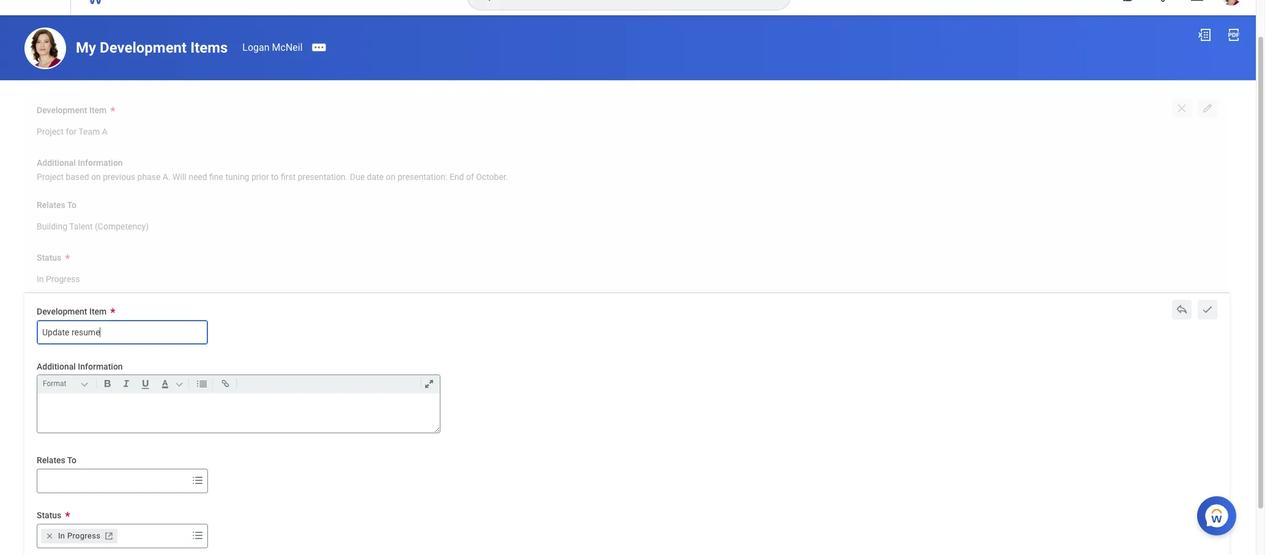 Task type: vqa. For each thing, say whether or not it's contained in the screenshot.
Absence/Time button
no



Task type: locate. For each thing, give the bounding box(es) containing it.
development up project for team a text field
[[37, 105, 87, 115]]

1 status from the top
[[37, 253, 61, 263]]

development item down in progress text box
[[37, 307, 107, 316]]

1 vertical spatial relates
[[37, 456, 65, 465]]

talent
[[69, 221, 93, 231]]

1 vertical spatial relates to
[[37, 456, 76, 465]]

2 additional from the top
[[37, 361, 76, 371]]

development
[[100, 39, 187, 56], [37, 105, 87, 115], [37, 307, 87, 316]]

progress down building at the left
[[46, 274, 80, 284]]

additional up the based
[[37, 158, 76, 168]]

information inside the additional information project based on previous phase a. will need fine tuning prior to first presentation. due date on presentation: end of october.
[[78, 158, 123, 168]]

0 vertical spatial relates to
[[37, 200, 76, 210]]

1 vertical spatial status
[[37, 511, 61, 520]]

mcneil
[[272, 42, 303, 53]]

2 information from the top
[[78, 361, 123, 371]]

progress inside option
[[67, 531, 101, 540]]

in inside option
[[58, 531, 65, 540]]

1 item from the top
[[89, 105, 107, 115]]

to
[[67, 200, 76, 210], [67, 456, 76, 465]]

status element
[[37, 266, 80, 289]]

progress left ext link icon
[[67, 531, 101, 540]]

in progress down building at the left
[[37, 274, 80, 284]]

a.
[[163, 172, 171, 182]]

status up status element
[[37, 253, 61, 263]]

project left the based
[[37, 172, 64, 182]]

progress inside text box
[[46, 274, 80, 284]]

In Progress text field
[[37, 267, 80, 288]]

end
[[450, 172, 464, 182]]

2 vertical spatial development
[[37, 307, 87, 316]]

1 vertical spatial development
[[37, 105, 87, 115]]

progress
[[46, 274, 80, 284], [67, 531, 101, 540]]

phase
[[137, 172, 161, 182]]

relates to up relates to field
[[37, 456, 76, 465]]

status up x small icon in the bottom left of the page
[[37, 511, 61, 520]]

0 vertical spatial to
[[67, 200, 76, 210]]

relates to up building at the left
[[37, 200, 76, 210]]

relates
[[37, 200, 65, 210], [37, 456, 65, 465]]

status
[[37, 253, 61, 263], [37, 511, 61, 520]]

1 vertical spatial progress
[[67, 531, 101, 540]]

in progress right x small icon in the bottom left of the page
[[58, 531, 101, 540]]

0 vertical spatial development
[[100, 39, 187, 56]]

development item for building talent (competency) text field
[[37, 105, 107, 115]]

item
[[89, 105, 107, 115], [89, 307, 107, 316]]

for
[[66, 127, 77, 136]]

format group
[[40, 375, 443, 394]]

0 horizontal spatial in
[[37, 274, 44, 284]]

building talent (competency)
[[37, 221, 149, 231]]

1 vertical spatial project
[[37, 172, 64, 182]]

development for relates to field
[[37, 307, 87, 316]]

1 project from the top
[[37, 127, 64, 136]]

fine
[[209, 172, 223, 182]]

1 vertical spatial item
[[89, 307, 107, 316]]

Building Talent (Competency) text field
[[37, 214, 149, 235]]

date
[[367, 172, 384, 182]]

logan
[[243, 42, 270, 53]]

additional
[[37, 158, 76, 168], [37, 361, 76, 371]]

2 development item from the top
[[37, 307, 107, 316]]

2 relates from the top
[[37, 456, 65, 465]]

0 vertical spatial item
[[89, 105, 107, 115]]

in progress inside option
[[58, 531, 101, 540]]

first
[[281, 172, 296, 182]]

1 vertical spatial development item
[[37, 307, 107, 316]]

information up bold icon
[[78, 361, 123, 371]]

1 relates from the top
[[37, 200, 65, 210]]

1 development item from the top
[[37, 105, 107, 115]]

my development items main content
[[0, 15, 1257, 555]]

based
[[66, 172, 89, 182]]

1 relates to from the top
[[37, 200, 76, 210]]

italic image
[[118, 377, 135, 391]]

in
[[37, 274, 44, 284], [58, 531, 65, 540]]

building
[[37, 221, 67, 231]]

2 to from the top
[[67, 456, 76, 465]]

1 vertical spatial in progress
[[58, 531, 101, 540]]

presentation.
[[298, 172, 348, 182]]

relates to
[[37, 200, 76, 210], [37, 456, 76, 465]]

ext link image
[[103, 530, 115, 542]]

additional up format
[[37, 361, 76, 371]]

1 on from the left
[[91, 172, 101, 182]]

development right the 'my'
[[100, 39, 187, 56]]

item up a
[[89, 105, 107, 115]]

1 vertical spatial to
[[67, 456, 76, 465]]

progress for in progress text box
[[46, 274, 80, 284]]

development item element
[[37, 119, 108, 141]]

1 to from the top
[[67, 200, 76, 210]]

logan mcneil link
[[243, 42, 303, 53]]

information
[[78, 158, 123, 168], [78, 361, 123, 371]]

0 vertical spatial in progress
[[37, 274, 80, 284]]

format button
[[40, 377, 94, 391]]

information up 'previous'
[[78, 158, 123, 168]]

development down in progress text box
[[37, 307, 87, 316]]

employee's photo (logan mcneil) image
[[24, 28, 66, 69]]

presentation:
[[398, 172, 448, 182]]

bold image
[[99, 377, 116, 391]]

project left for
[[37, 127, 64, 136]]

1 information from the top
[[78, 158, 123, 168]]

additional inside the additional information project based on previous phase a. will need fine tuning prior to first presentation. due date on presentation: end of october.
[[37, 158, 76, 168]]

1 horizontal spatial on
[[386, 172, 396, 182]]

0 vertical spatial information
[[78, 158, 123, 168]]

in down building at the left
[[37, 274, 44, 284]]

export to excel image
[[1198, 28, 1212, 42]]

on right the based
[[91, 172, 101, 182]]

0 vertical spatial project
[[37, 127, 64, 136]]

on right date
[[386, 172, 396, 182]]

2 item from the top
[[89, 307, 107, 316]]

on
[[91, 172, 101, 182], [386, 172, 396, 182]]

relates for relates to field
[[37, 456, 65, 465]]

to up relates to field
[[67, 456, 76, 465]]

2 relates to from the top
[[37, 456, 76, 465]]

1 horizontal spatial in
[[58, 531, 65, 540]]

0 vertical spatial status
[[37, 253, 61, 263]]

in right x small icon in the bottom left of the page
[[58, 531, 65, 540]]

relates for building talent (competency) text field
[[37, 200, 65, 210]]

item up development item text box on the bottom left of page
[[89, 307, 107, 316]]

my
[[76, 39, 96, 56]]

format
[[43, 380, 66, 388]]

prior
[[252, 172, 269, 182]]

my development items
[[76, 39, 228, 56]]

development item up project for team a text field
[[37, 105, 107, 115]]

project
[[37, 127, 64, 136], [37, 172, 64, 182]]

due
[[350, 172, 365, 182]]

2 project from the top
[[37, 172, 64, 182]]

0 vertical spatial additional
[[37, 158, 76, 168]]

to
[[271, 172, 279, 182]]

1 vertical spatial information
[[78, 361, 123, 371]]

1 additional from the top
[[37, 158, 76, 168]]

0 vertical spatial in
[[37, 274, 44, 284]]

in progress
[[37, 274, 80, 284], [58, 531, 101, 540]]

1 vertical spatial in
[[58, 531, 65, 540]]

in inside text box
[[37, 274, 44, 284]]

to up talent
[[67, 200, 76, 210]]

0 vertical spatial relates
[[37, 200, 65, 210]]

1 vertical spatial additional
[[37, 361, 76, 371]]

development item
[[37, 105, 107, 115], [37, 307, 107, 316]]

check image
[[1202, 303, 1214, 316]]

information for additional information
[[78, 361, 123, 371]]

0 vertical spatial development item
[[37, 105, 107, 115]]

0 vertical spatial progress
[[46, 274, 80, 284]]

0 horizontal spatial on
[[91, 172, 101, 182]]

2 status from the top
[[37, 511, 61, 520]]

october.
[[476, 172, 508, 182]]

team
[[79, 127, 100, 136]]

view printable version (pdf) image
[[1227, 28, 1242, 42]]



Task type: describe. For each thing, give the bounding box(es) containing it.
(competency)
[[95, 221, 149, 231]]

maximize image
[[421, 377, 438, 391]]

development for building talent (competency) text field
[[37, 105, 87, 115]]

undo l image
[[1176, 303, 1189, 316]]

additional information project based on previous phase a. will need fine tuning prior to first presentation. due date on presentation: end of october.
[[37, 158, 508, 182]]

progress for in progress element
[[67, 531, 101, 540]]

to for building talent (competency) text field
[[67, 200, 76, 210]]

in progress for in progress element
[[58, 531, 101, 540]]

x small image
[[43, 530, 56, 542]]

item for relates to field
[[89, 307, 107, 316]]

logan mcneil
[[243, 42, 303, 53]]

2 on from the left
[[386, 172, 396, 182]]

additional information
[[37, 361, 123, 371]]

notifications large image
[[1157, 0, 1170, 2]]

in progress, press delete to clear value, ctrl + enter opens in new window. option
[[41, 529, 118, 543]]

relates to for building talent (competency) text field
[[37, 200, 76, 210]]

a
[[102, 127, 108, 136]]

in progress element
[[58, 531, 101, 542]]

prompts image
[[190, 528, 205, 543]]

underline image
[[137, 377, 154, 391]]

project for team a
[[37, 127, 108, 136]]

in for in progress text box
[[37, 274, 44, 284]]

tuning
[[226, 172, 249, 182]]

items
[[190, 39, 228, 56]]

Development Item text field
[[37, 320, 208, 344]]

Relates To field
[[37, 470, 188, 492]]

previous
[[103, 172, 135, 182]]

status for relates to field
[[37, 511, 61, 520]]

item for building talent (competency) text field
[[89, 105, 107, 115]]

additional for additional information
[[37, 361, 76, 371]]

will
[[173, 172, 187, 182]]

development item for relates to field
[[37, 307, 107, 316]]

information for additional information project based on previous phase a. will need fine tuning prior to first presentation. due date on presentation: end of october.
[[78, 158, 123, 168]]

link image
[[217, 377, 234, 391]]

Additional Information text field
[[37, 394, 440, 433]]

prompts image
[[190, 473, 205, 488]]

additional for additional information project based on previous phase a. will need fine tuning prior to first presentation. due date on presentation: end of october.
[[37, 158, 76, 168]]

in progress for in progress text box
[[37, 274, 80, 284]]

profile logan mcneil image
[[1222, 0, 1242, 8]]

Project for Team A text field
[[37, 119, 108, 140]]

of
[[466, 172, 474, 182]]

to for relates to field
[[67, 456, 76, 465]]

in for in progress element
[[58, 531, 65, 540]]

search image
[[478, 0, 493, 3]]

x image
[[1176, 102, 1189, 114]]

need
[[189, 172, 207, 182]]

project inside text field
[[37, 127, 64, 136]]

bulleted list image
[[193, 377, 210, 391]]

inbox large image
[[1192, 0, 1204, 2]]

edit image
[[1202, 102, 1214, 114]]

relates to element
[[37, 213, 149, 236]]

status for building talent (competency) text field
[[37, 253, 61, 263]]

relates to for relates to field
[[37, 456, 76, 465]]

project inside the additional information project based on previous phase a. will need fine tuning prior to first presentation. due date on presentation: end of october.
[[37, 172, 64, 182]]



